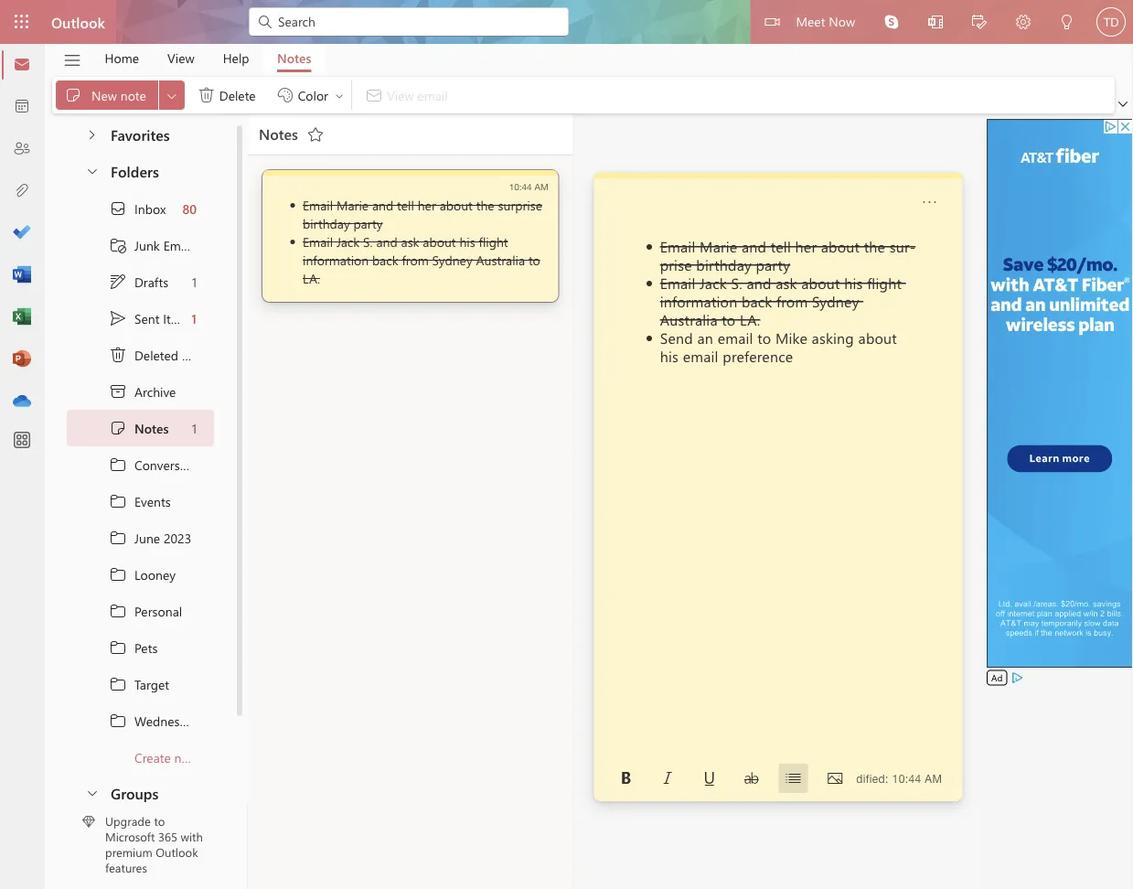 Task type: describe. For each thing, give the bounding box(es) containing it.
microsoft
[[105, 829, 155, 845]]

personal
[[134, 603, 182, 620]]

edit note starting with email marie and tell her about the surprise birthday party main content
[[594, 173, 963, 801]]

 button
[[915, 188, 944, 217]]

la. inside 10:44 am email marie and tell her about the surprise birthday party email jack s. and ask about his flight information back from sydney australia to la.
[[303, 269, 320, 286]]

10:44 inside 10:44 am email marie and tell her about the surprise birthday party email jack s. and ask about his flight information back from sydney australia to la.
[[509, 181, 532, 192]]

view button
[[154, 44, 208, 72]]


[[306, 125, 325, 144]]

tell inside 10:44 am email marie and tell her about the surprise birthday party email jack s. and ask about his flight information back from sydney australia to la.
[[397, 196, 414, 213]]

 tree item
[[67, 373, 214, 410]]

mail image
[[13, 56, 31, 74]]

 for folders
[[85, 163, 100, 178]]

tree inside email marie and tell her about the surprise birthday party application
[[67, 190, 234, 776]]

word image
[[13, 266, 31, 284]]

td
[[1104, 15, 1119, 29]]

 button
[[1046, 0, 1089, 46]]

2 vertical spatial his
[[660, 346, 679, 365]]

 tree item
[[67, 190, 214, 227]]

jack inside email marie and tell her about the surprise birthday party email jack s. and ask about his flight information back from sydney australia to la. send an email to mike asking about his email preference
[[700, 273, 727, 292]]

email marie and tell her about the surprise birthday party email jack s. and ask about his flight information back from sydney australia to la. send an email to mike asking about his email preference
[[660, 236, 916, 365]]

tell inside email marie and tell her about the surprise birthday party email jack s. and ask about his flight information back from sydney australia to la. send an email to mike asking about his email preference
[[771, 236, 791, 256]]

birthday inside email marie and tell her about the surprise birthday party email jack s. and ask about his flight information back from sydney australia to la. send an email to mike asking about his email preference
[[696, 254, 752, 274]]

 new note
[[64, 86, 146, 104]]

delete
[[219, 86, 256, 103]]

 button
[[611, 764, 640, 793]]


[[744, 771, 759, 786]]

asking
[[812, 327, 854, 347]]

upgrade to microsoft 365 with premium outlook features
[[105, 813, 203, 876]]

modified : 10:44 am
[[840, 772, 943, 785]]

favorites tree item
[[67, 117, 214, 154]]

new
[[91, 86, 117, 103]]

 button for favorites
[[75, 117, 108, 151]]

styles toolbar toolbar
[[605, 764, 856, 793]]

wednesday
[[134, 712, 200, 729]]

 for  new note
[[64, 86, 82, 104]]

from inside 10:44 am email marie and tell her about the surprise birthday party email jack s. and ask about his flight information back from sydney australia to la.
[[402, 251, 429, 268]]

outlook link
[[51, 0, 105, 44]]


[[765, 15, 780, 29]]

australia inside email marie and tell her about the surprise birthday party email jack s. and ask about his flight information back from sydney australia to la. send an email to mike asking about his email preference
[[660, 309, 718, 329]]

people image
[[13, 140, 31, 158]]

marie inside email marie and tell her about the surprise birthday party email jack s. and ask about his flight information back from sydney australia to la. send an email to mike asking about his email preference
[[700, 236, 738, 256]]

6  tree item from the top
[[67, 629, 214, 666]]

 looney
[[109, 565, 176, 584]]

 button
[[821, 764, 850, 793]]

tab list inside email marie and tell her about the surprise birthday party application
[[91, 44, 325, 72]]

 for  events
[[109, 492, 127, 510]]


[[928, 15, 943, 29]]

Search for email, meetings, files and more. field
[[276, 12, 558, 30]]

 archive
[[109, 382, 176, 401]]

email right an
[[718, 327, 753, 347]]

1 for 
[[192, 420, 197, 437]]

2 horizontal spatial his
[[845, 273, 863, 292]]


[[109, 309, 127, 327]]

 drafts
[[109, 273, 168, 291]]

am inside edit note starting with email marie and tell her about the surprise birthday party main content
[[925, 772, 943, 785]]

 button
[[914, 0, 958, 46]]


[[109, 236, 127, 254]]

target
[[134, 676, 169, 693]]

 tree item
[[67, 337, 214, 373]]

 tree item
[[67, 300, 214, 337]]

inbox
[[134, 200, 166, 217]]

color
[[298, 86, 328, 103]]

pets
[[134, 639, 158, 656]]

back inside email marie and tell her about the surprise birthday party email jack s. and ask about his flight information back from sydney australia to la. send an email to mike asking about his email preference
[[742, 291, 773, 311]]

junk
[[134, 237, 160, 254]]

home button
[[91, 44, 153, 72]]

 button
[[870, 0, 914, 44]]

2023
[[164, 529, 191, 546]]

party inside email marie and tell her about the surprise birthday party email jack s. and ask about his flight information back from sydney australia to la. send an email to mike asking about his email preference
[[756, 254, 790, 274]]

email marie and tell her about the surprise birthday party application
[[0, 0, 1133, 889]]

create
[[134, 749, 171, 766]]

10:44 am email marie and tell her about the surprise birthday party email jack s. and ask about his flight information back from sydney australia to la.
[[303, 181, 549, 286]]

folder
[[201, 749, 234, 766]]

meet now
[[796, 12, 855, 29]]

 for  deleted items
[[109, 346, 127, 364]]

 button
[[779, 764, 808, 793]]

outlook inside banner
[[51, 12, 105, 32]]

with
[[181, 829, 203, 845]]

note
[[121, 86, 146, 103]]

modified
[[840, 772, 886, 785]]

 button
[[958, 0, 1002, 46]]


[[63, 51, 82, 70]]

set your advertising preferences image
[[1010, 671, 1025, 685]]

 for  delete
[[197, 86, 216, 104]]

back inside 10:44 am email marie and tell her about the surprise birthday party email jack s. and ask about his flight information back from sydney australia to la.
[[372, 251, 398, 268]]

 wednesday
[[109, 712, 200, 730]]


[[276, 86, 294, 104]]

the inside 10:44 am email marie and tell her about the surprise birthday party email jack s. and ask about his flight information back from sydney australia to la.
[[476, 196, 495, 213]]

events
[[134, 493, 171, 510]]

view
[[167, 49, 194, 66]]

80
[[182, 200, 197, 217]]

 junk email
[[109, 236, 194, 254]]

 sent items 1
[[109, 309, 197, 327]]

sydney inside 10:44 am email marie and tell her about the surprise birthday party email jack s. and ask about his flight information back from sydney australia to la.
[[432, 251, 473, 268]]

create new folder tree item
[[67, 739, 234, 776]]

 notes
[[109, 419, 169, 437]]

preference
[[723, 346, 793, 365]]

notes inside  notes
[[134, 420, 169, 437]]

her inside 10:44 am email marie and tell her about the surprise birthday party email jack s. and ask about his flight information back from sydney australia to la.
[[418, 196, 436, 213]]

favorites
[[111, 124, 170, 144]]

365
[[158, 829, 177, 845]]

flight inside 10:44 am email marie and tell her about the surprise birthday party email jack s. and ask about his flight information back from sydney australia to la.
[[479, 233, 508, 250]]

archive
[[134, 383, 176, 400]]

left-rail-appbar navigation
[[4, 44, 40, 423]]

notes 
[[259, 124, 325, 144]]

 button for groups
[[76, 776, 107, 810]]

folders
[[111, 161, 159, 180]]

7  tree item from the top
[[67, 666, 214, 703]]

deleted
[[134, 346, 178, 363]]

drafts
[[134, 273, 168, 290]]

excel image
[[13, 308, 31, 327]]

from inside email marie and tell her about the surprise birthday party email jack s. and ask about his flight information back from sydney australia to la. send an email to mike asking about his email preference
[[777, 291, 808, 311]]

australia inside 10:44 am email marie and tell her about the surprise birthday party email jack s. and ask about his flight information back from sydney australia to la.
[[476, 251, 525, 268]]


[[109, 382, 127, 401]]

meet
[[796, 12, 825, 29]]

 deleted items
[[109, 346, 213, 364]]

premium features image
[[82, 815, 95, 828]]

ask inside email marie and tell her about the surprise birthday party email jack s. and ask about his flight information back from sydney australia to la. send an email to mike asking about his email preference
[[776, 273, 797, 292]]

premium
[[105, 844, 152, 860]]

send
[[660, 327, 693, 347]]



Task type: locate. For each thing, give the bounding box(es) containing it.
0 horizontal spatial jack
[[337, 233, 360, 250]]

0 vertical spatial information
[[303, 251, 369, 268]]

 down view button at top left
[[165, 88, 179, 103]]

1 horizontal spatial la.
[[740, 309, 760, 329]]

notes down archive
[[134, 420, 169, 437]]

2 1 from the top
[[192, 310, 197, 327]]


[[197, 86, 216, 104], [109, 346, 127, 364]]

1 inside  sent items 1
[[192, 310, 197, 327]]

0 vertical spatial party
[[354, 215, 383, 231]]

 down  target
[[109, 712, 127, 730]]

 inside  color 
[[334, 90, 345, 101]]

information inside email marie and tell her about the surprise birthday party email jack s. and ask about his flight information back from sydney australia to la. send an email to mike asking about his email preference
[[660, 291, 738, 311]]

 button
[[1115, 95, 1132, 113]]

1 vertical spatial items
[[182, 346, 213, 363]]

0 horizontal spatial marie
[[337, 196, 369, 213]]

0 horizontal spatial birthday
[[303, 215, 350, 231]]

outlook up  button
[[51, 12, 105, 32]]

notes heading
[[259, 114, 330, 155]]


[[109, 273, 127, 291]]

email inside  junk email
[[163, 237, 194, 254]]

7  from the top
[[109, 675, 127, 693]]

 left folders
[[85, 163, 100, 178]]

 for  wednesday
[[109, 712, 127, 730]]

0 vertical spatial outlook
[[51, 12, 105, 32]]

 left the looney at the left
[[109, 565, 127, 584]]

 june 2023
[[109, 529, 191, 547]]

1 vertical spatial  button
[[76, 154, 107, 188]]


[[256, 13, 274, 31]]

 for groups
[[85, 785, 100, 800]]

0 horizontal spatial back
[[372, 251, 398, 268]]

 inside edit group
[[64, 86, 82, 104]]

 down ''
[[109, 419, 127, 437]]

items for 
[[163, 310, 194, 327]]


[[109, 199, 127, 218]]

10:44 inside edit note starting with email marie and tell her about the surprise birthday party main content
[[892, 772, 922, 785]]

0 vertical spatial tell
[[397, 196, 414, 213]]

groups
[[111, 783, 159, 802]]

 left delete
[[197, 86, 216, 104]]


[[786, 771, 801, 786]]

an
[[697, 327, 714, 347]]

1 horizontal spatial am
[[925, 772, 943, 785]]

ask inside 10:44 am email marie and tell her about the surprise birthday party email jack s. and ask about his flight information back from sydney australia to la.
[[401, 233, 419, 250]]

1 vertical spatial flight
[[867, 273, 902, 292]]

5  tree item from the top
[[67, 593, 214, 629]]

 for 
[[109, 456, 127, 474]]

 for  notes
[[109, 419, 127, 437]]

tab list
[[91, 44, 325, 72]]

party
[[354, 215, 383, 231], [756, 254, 790, 274]]

0 horizontal spatial the
[[476, 196, 495, 213]]

1 horizontal spatial outlook
[[156, 844, 198, 860]]

 tree item up  events
[[67, 446, 214, 483]]

 for  pets
[[109, 639, 127, 657]]

0 vertical spatial la.
[[303, 269, 320, 286]]

flight inside email marie and tell her about the surprise birthday party email jack s. and ask about his flight information back from sydney australia to la. send an email to mike asking about his email preference
[[867, 273, 902, 292]]

3  from the top
[[109, 529, 127, 547]]

home
[[105, 49, 139, 66]]

help button
[[209, 44, 263, 72]]

0 horizontal spatial surprise
[[498, 196, 542, 213]]

:
[[886, 772, 889, 785]]

 events
[[109, 492, 171, 510]]

 up " pets"
[[109, 602, 127, 620]]

party inside 10:44 am email marie and tell her about the surprise birthday party email jack s. and ask about his flight information back from sydney australia to la.
[[354, 215, 383, 231]]

1 horizontal spatial his
[[660, 346, 679, 365]]


[[1060, 15, 1075, 29]]

0 horizontal spatial tell
[[397, 196, 414, 213]]

 tree item up  target
[[67, 629, 214, 666]]

2 vertical spatial notes
[[134, 420, 169, 437]]

1 horizontal spatial jack
[[700, 273, 727, 292]]

birthday up an
[[696, 254, 752, 274]]

 tree item
[[67, 446, 214, 483], [67, 483, 214, 520], [67, 520, 214, 556], [67, 556, 214, 593], [67, 593, 214, 629], [67, 629, 214, 666], [67, 666, 214, 703], [67, 703, 214, 739]]

1 horizontal spatial ask
[[776, 273, 797, 292]]


[[885, 15, 899, 29]]

calendar image
[[13, 98, 31, 116]]

4  from the top
[[109, 565, 127, 584]]

1 horizontal spatial her
[[795, 236, 817, 256]]

jack inside 10:44 am email marie and tell her about the surprise birthday party email jack s. and ask about his flight information back from sydney australia to la.
[[337, 233, 360, 250]]

birthday inside 10:44 am email marie and tell her about the surprise birthday party email jack s. and ask about his flight information back from sydney australia to la.
[[303, 215, 350, 231]]

 button inside favorites tree item
[[75, 117, 108, 151]]

1 vertical spatial sydney
[[812, 291, 859, 311]]

0 horizontal spatial ask
[[401, 233, 419, 250]]

outlook banner
[[0, 0, 1133, 46]]

1 right  notes
[[192, 420, 197, 437]]

0 vertical spatial flight
[[479, 233, 508, 250]]

sent
[[134, 310, 160, 327]]

1 horizontal spatial sydney
[[812, 291, 859, 311]]

s. inside 10:44 am email marie and tell her about the surprise birthday party email jack s. and ask about his flight information back from sydney australia to la.
[[363, 233, 373, 250]]

1 inside  tree item
[[192, 273, 197, 290]]

notes for notes 
[[259, 124, 298, 143]]

surprise inside editing note 'text box'
[[660, 236, 916, 274]]

0 vertical spatial surprise
[[498, 196, 542, 213]]

1 vertical spatial information
[[660, 291, 738, 311]]

 inside 'folders' tree item
[[85, 163, 100, 178]]

1 vertical spatial her
[[795, 236, 817, 256]]

1 right drafts
[[192, 273, 197, 290]]

1 horizontal spatial party
[[756, 254, 790, 274]]

 inside popup button
[[165, 88, 179, 103]]

0 vertical spatial from
[[402, 251, 429, 268]]

looney
[[134, 566, 176, 583]]

 tree item
[[67, 410, 214, 446]]

onedrive image
[[13, 392, 31, 411]]

the inside email marie and tell her about the surprise birthday party email jack s. and ask about his flight information back from sydney australia to la. send an email to mike asking about his email preference
[[864, 236, 886, 256]]

information inside 10:44 am email marie and tell her about the surprise birthday party email jack s. and ask about his flight information back from sydney australia to la.
[[303, 251, 369, 268]]


[[972, 15, 987, 29]]

1 vertical spatial from
[[777, 291, 808, 311]]

email left preference
[[683, 346, 719, 365]]

surprise
[[498, 196, 542, 213], [660, 236, 916, 274]]

 left june
[[109, 529, 127, 547]]

1 horizontal spatial 
[[197, 86, 216, 104]]

mike
[[776, 327, 808, 347]]

now
[[829, 12, 855, 29]]

0 horizontal spatial outlook
[[51, 12, 105, 32]]

about
[[440, 196, 473, 213], [423, 233, 456, 250], [821, 236, 860, 256], [802, 273, 840, 292], [859, 327, 897, 347]]

5  from the top
[[109, 602, 127, 620]]

0 horizontal spatial her
[[418, 196, 436, 213]]

1 vertical spatial ask
[[776, 273, 797, 292]]

her inside email marie and tell her about the surprise birthday party email jack s. and ask about his flight information back from sydney australia to la. send an email to mike asking about his email preference
[[795, 236, 817, 256]]

1 horizontal spatial birthday
[[696, 254, 752, 274]]

1 vertical spatial 
[[109, 346, 127, 364]]

 button
[[695, 764, 724, 793]]

birthday down  button
[[303, 215, 350, 231]]

s. inside email marie and tell her about the surprise birthday party email jack s. and ask about his flight information back from sydney australia to la. send an email to mike asking about his email preference
[[731, 273, 743, 292]]

outlook
[[51, 12, 105, 32], [156, 844, 198, 860]]

1 vertical spatial outlook
[[156, 844, 198, 860]]

0 horizontal spatial flight
[[479, 233, 508, 250]]

his
[[460, 233, 475, 250], [845, 273, 863, 292], [660, 346, 679, 365]]

1 horizontal spatial from
[[777, 291, 808, 311]]

 tree item down  events
[[67, 520, 214, 556]]

sydney inside email marie and tell her about the surprise birthday party email jack s. and ask about his flight information back from sydney australia to la. send an email to mike asking about his email preference
[[812, 291, 859, 311]]

 for  june 2023
[[109, 529, 127, 547]]

 left events
[[109, 492, 127, 510]]

0 horizontal spatial party
[[354, 215, 383, 231]]

0 vertical spatial s.
[[363, 233, 373, 250]]

1
[[192, 273, 197, 290], [192, 310, 197, 327], [192, 420, 197, 437]]

1 horizontal spatial the
[[864, 236, 886, 256]]

 tree item
[[67, 227, 214, 263]]

 button
[[737, 764, 766, 793]]

 left pets
[[109, 639, 127, 657]]

4  tree item from the top
[[67, 556, 214, 593]]

0 vertical spatial items
[[163, 310, 194, 327]]

tree
[[67, 190, 234, 776]]

1 vertical spatial marie
[[700, 236, 738, 256]]

open note starting with: email marie and tell her about the surprise birthday party last edited: 10:44 am. tree item
[[263, 170, 559, 302]]

1 vertical spatial australia
[[660, 309, 718, 329]]

from
[[402, 251, 429, 268], [777, 291, 808, 311]]

information
[[303, 251, 369, 268], [660, 291, 738, 311]]

to inside 10:44 am email marie and tell her about the surprise birthday party email jack s. and ask about his flight information back from sydney australia to la.
[[529, 251, 540, 268]]

0 vertical spatial birthday
[[303, 215, 350, 231]]

 left new
[[64, 86, 82, 104]]

 pets
[[109, 639, 158, 657]]

 inside edit group
[[197, 86, 216, 104]]

Editing note text field
[[638, 236, 917, 756]]

 tree item up  personal
[[67, 556, 214, 593]]

0 horizontal spatial information
[[303, 251, 369, 268]]

 tree item down pets
[[67, 666, 214, 703]]

0 vertical spatial sydney
[[432, 251, 473, 268]]

tab list containing home
[[91, 44, 325, 72]]

to inside upgrade to microsoft 365 with premium outlook features
[[154, 813, 165, 829]]

 for  personal
[[109, 602, 127, 620]]

tell
[[397, 196, 414, 213], [771, 236, 791, 256]]

his inside 10:44 am email marie and tell her about the surprise birthday party email jack s. and ask about his flight information back from sydney australia to la.
[[460, 233, 475, 250]]

1 horizontal spatial tell
[[771, 236, 791, 256]]

0 vertical spatial 10:44
[[509, 181, 532, 192]]

1 vertical spatial tell
[[771, 236, 791, 256]]

 button
[[54, 45, 91, 76]]

1  from the top
[[109, 456, 127, 474]]

0 vertical spatial notes
[[277, 49, 312, 66]]

marie inside 10:44 am email marie and tell her about the surprise birthday party email jack s. and ask about his flight information back from sydney australia to la.
[[337, 196, 369, 213]]

0 horizontal spatial his
[[460, 233, 475, 250]]


[[109, 456, 127, 474], [109, 492, 127, 510], [109, 529, 127, 547], [109, 565, 127, 584], [109, 602, 127, 620], [109, 639, 127, 657], [109, 675, 127, 693], [109, 712, 127, 730]]

0 vertical spatial the
[[476, 196, 495, 213]]

ask
[[401, 233, 419, 250], [776, 273, 797, 292]]

1  tree item from the top
[[67, 446, 214, 483]]

marie
[[337, 196, 369, 213], [700, 236, 738, 256]]

1 vertical spatial the
[[864, 236, 886, 256]]

folders tree item
[[67, 154, 214, 190]]

outlook right premium
[[156, 844, 198, 860]]

1 horizontal spatial australia
[[660, 309, 718, 329]]

 button left folders
[[76, 154, 107, 188]]

3 1 from the top
[[192, 420, 197, 437]]

0 vertical spatial 
[[197, 86, 216, 104]]

am
[[535, 181, 549, 192], [925, 772, 943, 785]]

am inside 10:44 am email marie and tell her about the surprise birthday party email jack s. and ask about his flight information back from sydney australia to la.
[[535, 181, 549, 192]]


[[660, 771, 675, 786]]

groups tree item
[[67, 776, 214, 812]]

 search field
[[249, 0, 569, 41]]

 inside 'tree item'
[[109, 419, 127, 437]]

files image
[[13, 182, 31, 200]]

jack
[[337, 233, 360, 250], [700, 273, 727, 292]]

1 horizontal spatial information
[[660, 291, 738, 311]]

features
[[105, 860, 147, 876]]

 button up 'premium features' image
[[76, 776, 107, 810]]

1 vertical spatial his
[[845, 273, 863, 292]]

1 horizontal spatial 10:44
[[892, 772, 922, 785]]

 inside groups tree item
[[85, 785, 100, 800]]

 right color
[[334, 90, 345, 101]]

1 vertical spatial 
[[109, 419, 127, 437]]

surprise inside 10:44 am email marie and tell her about the surprise birthday party email jack s. and ask about his flight information back from sydney australia to la.
[[498, 196, 542, 213]]

6  from the top
[[109, 639, 127, 657]]

 for  looney
[[109, 565, 127, 584]]

1 vertical spatial am
[[925, 772, 943, 785]]

ad
[[992, 671, 1003, 684]]

 button for folders
[[76, 154, 107, 188]]

items inside  sent items 1
[[163, 310, 194, 327]]

0 vertical spatial ask
[[401, 233, 419, 250]]

1 vertical spatial back
[[742, 291, 773, 311]]


[[165, 88, 179, 103], [334, 90, 345, 101], [84, 128, 99, 142], [85, 163, 100, 178], [85, 785, 100, 800]]

notes for notes
[[277, 49, 312, 66]]

 left "target"
[[109, 675, 127, 693]]

items inside the  deleted items
[[182, 346, 213, 363]]

 tree item down  target
[[67, 703, 214, 739]]

email
[[718, 327, 753, 347], [683, 346, 719, 365]]

1 horizontal spatial s.
[[731, 273, 743, 292]]

1 horizontal spatial marie
[[700, 236, 738, 256]]

1 horizontal spatial flight
[[867, 273, 902, 292]]

powerpoint image
[[13, 350, 31, 369]]

 up 'premium features' image
[[85, 785, 100, 800]]

1 1 from the top
[[192, 273, 197, 290]]

1 vertical spatial party
[[756, 254, 790, 274]]

2  tree item from the top
[[67, 483, 214, 520]]

 for  target
[[109, 675, 127, 693]]

tree containing 
[[67, 190, 234, 776]]

 delete
[[197, 86, 256, 104]]

notes button
[[263, 44, 325, 72]]


[[1119, 100, 1128, 109]]

 for favorites
[[84, 128, 99, 142]]

la.
[[303, 269, 320, 286], [740, 309, 760, 329]]

 button
[[301, 120, 330, 149]]

 down  notes
[[109, 456, 127, 474]]

 tree item
[[67, 263, 214, 300]]

0 horizontal spatial s.
[[363, 233, 373, 250]]

more apps image
[[13, 432, 31, 450]]

notes left ''
[[259, 124, 298, 143]]

0 horizontal spatial sydney
[[432, 251, 473, 268]]

1 vertical spatial birthday
[[696, 254, 752, 274]]

3  tree item from the top
[[67, 520, 214, 556]]


[[828, 771, 843, 786]]

 personal
[[109, 602, 182, 620]]

0 vertical spatial her
[[418, 196, 436, 213]]

0 vertical spatial am
[[535, 181, 549, 192]]


[[702, 771, 717, 786]]

1 vertical spatial la.
[[740, 309, 760, 329]]

1 for 
[[192, 273, 197, 290]]

items right sent
[[163, 310, 194, 327]]

 button
[[75, 117, 108, 151], [76, 154, 107, 188], [76, 776, 107, 810]]

0 horizontal spatial am
[[535, 181, 549, 192]]

create new folder
[[134, 749, 234, 766]]


[[619, 771, 633, 786]]

0 vertical spatial 
[[64, 86, 82, 104]]

2 vertical spatial 1
[[192, 420, 197, 437]]

to do image
[[13, 224, 31, 242]]


[[64, 86, 82, 104], [109, 419, 127, 437]]

 down  new note
[[84, 128, 99, 142]]

0 horizontal spatial from
[[402, 251, 429, 268]]

 tree item down  looney
[[67, 593, 214, 629]]

0 vertical spatial marie
[[337, 196, 369, 213]]

outlook inside upgrade to microsoft 365 with premium outlook features
[[156, 844, 198, 860]]

items
[[163, 310, 194, 327], [182, 346, 213, 363]]

1 horizontal spatial back
[[742, 291, 773, 311]]

 inside tree item
[[109, 346, 127, 364]]

email
[[303, 196, 333, 213], [303, 233, 333, 250], [660, 236, 696, 256], [163, 237, 194, 254], [660, 273, 696, 292]]

1 right sent
[[192, 310, 197, 327]]

0 horizontal spatial 
[[64, 86, 82, 104]]

1 horizontal spatial surprise
[[660, 236, 916, 274]]

edit group
[[56, 77, 348, 113]]

8  from the top
[[109, 712, 127, 730]]

0 horizontal spatial australia
[[476, 251, 525, 268]]

1 inside  'tree item'
[[192, 420, 197, 437]]

notes up  on the top left
[[277, 49, 312, 66]]

back
[[372, 251, 398, 268], [742, 291, 773, 311]]

notes inside button
[[277, 49, 312, 66]]

1 vertical spatial 1
[[192, 310, 197, 327]]

 button inside groups tree item
[[76, 776, 107, 810]]

1 vertical spatial 10:44
[[892, 772, 922, 785]]

0 horizontal spatial la.
[[303, 269, 320, 286]]

la. inside email marie and tell her about the surprise birthday party email jack s. and ask about his flight information back from sydney australia to la. send an email to mike asking about his email preference
[[740, 309, 760, 329]]

0 vertical spatial  button
[[75, 117, 108, 151]]


[[1016, 15, 1031, 29]]

2  from the top
[[109, 492, 127, 510]]

0 horizontal spatial 
[[109, 346, 127, 364]]

items right deleted at top left
[[182, 346, 213, 363]]

upgrade
[[105, 813, 151, 829]]

td button
[[1089, 0, 1133, 44]]

 color 
[[276, 86, 345, 104]]

1 vertical spatial notes
[[259, 124, 298, 143]]

 tree item up june
[[67, 483, 214, 520]]

 target
[[109, 675, 169, 693]]

 button
[[159, 80, 185, 110]]

0 vertical spatial 1
[[192, 273, 197, 290]]

2 vertical spatial  button
[[76, 776, 107, 810]]

items for 
[[182, 346, 213, 363]]

 button down  new note
[[75, 117, 108, 151]]

notes inside notes 
[[259, 124, 298, 143]]

june
[[134, 529, 160, 546]]

8  tree item from the top
[[67, 703, 214, 739]]

0 horizontal spatial 10:44
[[509, 181, 532, 192]]

1 horizontal spatial 
[[109, 419, 127, 437]]

s.
[[363, 233, 373, 250], [731, 273, 743, 292]]


[[922, 195, 937, 209]]

 button
[[1002, 0, 1046, 46]]

0 vertical spatial back
[[372, 251, 398, 268]]

 inside favorites tree item
[[84, 128, 99, 142]]

her
[[418, 196, 436, 213], [795, 236, 817, 256]]

1 vertical spatial surprise
[[660, 236, 916, 274]]

 button inside 'folders' tree item
[[76, 154, 107, 188]]

 down 
[[109, 346, 127, 364]]

0 vertical spatial jack
[[337, 233, 360, 250]]



Task type: vqa. For each thing, say whether or not it's contained in the screenshot.
the middle THE MAY-
no



